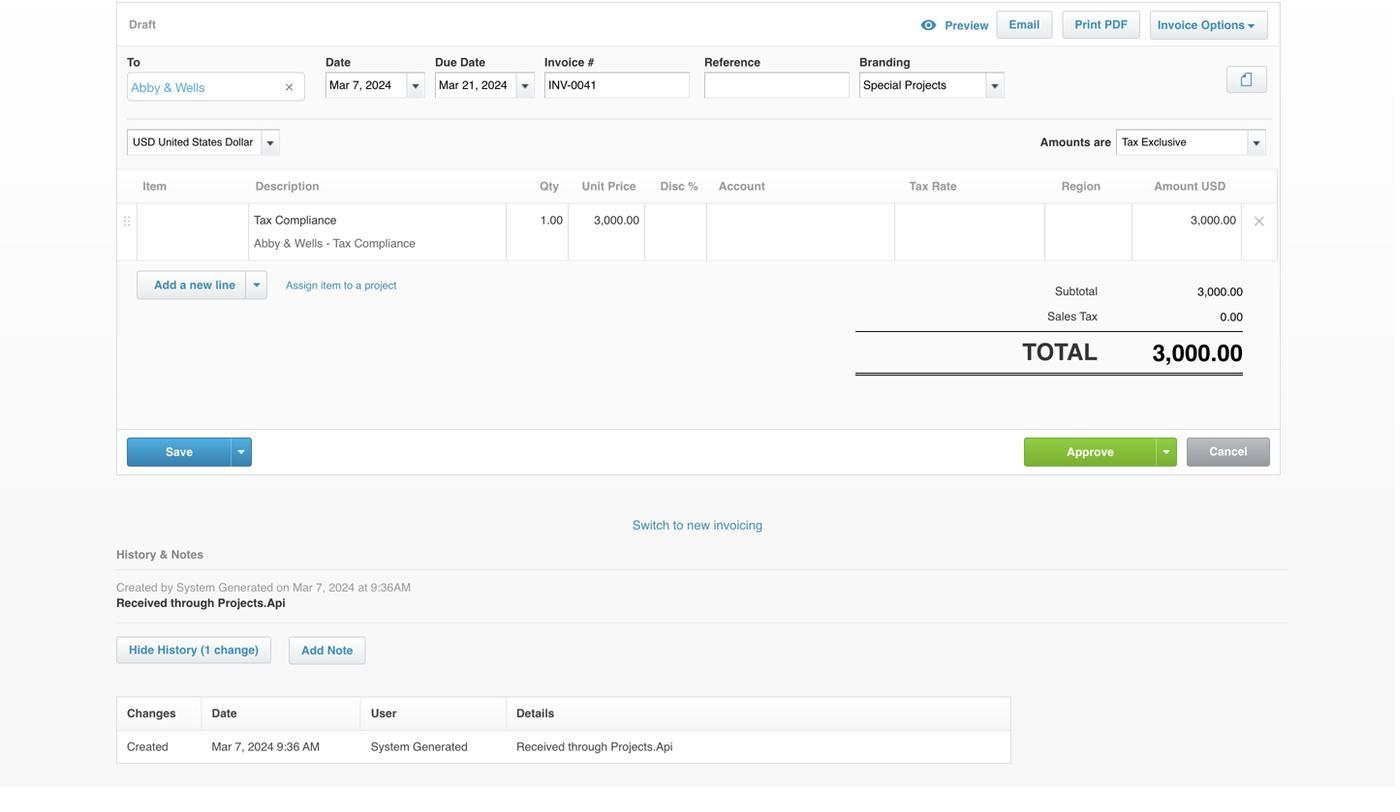Task type: vqa. For each thing, say whether or not it's contained in the screenshot.
Projects.Api
yes



Task type: describe. For each thing, give the bounding box(es) containing it.
description
[[255, 180, 319, 193]]

& inside tax compliance abby & wells - tax compliance
[[284, 237, 291, 250]]

system generated
[[371, 740, 471, 754]]

new for a
[[190, 278, 212, 292]]

approve link
[[1025, 439, 1156, 466]]

notes
[[171, 549, 203, 562]]

history & notes
[[116, 549, 203, 562]]

details
[[516, 707, 555, 721]]

email
[[1009, 18, 1040, 32]]

switch to new invoicing
[[632, 519, 763, 533]]

projects.api inside created by system generated on mar 7, 2024 at 9:36am received through projects.api
[[218, 597, 286, 611]]

line
[[215, 278, 235, 292]]

at
[[358, 581, 368, 595]]

subtotal
[[1055, 285, 1098, 298]]

add note
[[301, 644, 353, 658]]

cancel
[[1209, 445, 1248, 459]]

unit price
[[582, 180, 636, 193]]

tax compliance abby & wells - tax compliance
[[254, 214, 416, 250]]

assign
[[286, 279, 318, 292]]

1.00
[[540, 214, 563, 227]]

print
[[1075, 18, 1101, 32]]

mar 7, 2024 9:36 am
[[212, 740, 323, 754]]

save
[[166, 446, 193, 459]]

options
[[1201, 19, 1245, 32]]

hide history (1 change) link
[[116, 637, 271, 664]]

tax right -
[[333, 237, 351, 250]]

more add line options... image
[[253, 283, 260, 287]]

(1
[[201, 644, 211, 657]]

#
[[588, 56, 594, 69]]

change)
[[214, 644, 259, 657]]

assign item to a project link
[[277, 271, 405, 300]]

switch
[[632, 519, 670, 533]]

qty
[[540, 180, 559, 193]]

are
[[1094, 136, 1111, 149]]

on
[[277, 581, 289, 595]]

-
[[326, 237, 330, 250]]

1 horizontal spatial date
[[326, 56, 351, 69]]

0 horizontal spatial 2024
[[248, 740, 274, 754]]

switch to new invoicing link
[[632, 519, 763, 533]]

disc
[[660, 180, 685, 193]]

1 horizontal spatial system
[[371, 740, 410, 754]]

7, inside created by system generated on mar 7, 2024 at 9:36am received through projects.api
[[316, 581, 326, 595]]

user
[[371, 707, 397, 721]]

draft
[[129, 18, 156, 32]]

created for created by system generated on mar 7, 2024 at 9:36am received through projects.api
[[116, 581, 158, 595]]

created for created
[[127, 740, 172, 754]]

add note link
[[289, 637, 366, 665]]

save link
[[128, 439, 231, 466]]

preview
[[945, 19, 989, 33]]

to
[[127, 56, 140, 69]]

Due Date text field
[[436, 73, 516, 97]]

1 vertical spatial projects.api
[[611, 740, 673, 754]]

pdf
[[1104, 18, 1128, 32]]

by
[[161, 581, 173, 595]]

more save options... image
[[238, 451, 245, 455]]

due date
[[435, 56, 485, 69]]

due
[[435, 56, 457, 69]]

1 horizontal spatial through
[[568, 740, 608, 754]]

1 vertical spatial mar
[[212, 740, 232, 754]]

rate
[[932, 180, 957, 193]]

created by system generated on mar 7, 2024 at 9:36am received through projects.api
[[116, 581, 411, 611]]

received inside created by system generated on mar 7, 2024 at 9:36am received through projects.api
[[116, 597, 167, 611]]

tax right the sales
[[1080, 310, 1098, 324]]

tax left rate
[[909, 180, 928, 193]]

hide history (1 change)
[[129, 644, 259, 657]]

1 horizontal spatial to
[[673, 519, 684, 533]]

1 vertical spatial received
[[516, 740, 565, 754]]

1 horizontal spatial a
[[356, 279, 362, 292]]

invoice options
[[1158, 19, 1245, 32]]

disc %
[[660, 180, 698, 193]]

display options image
[[1248, 24, 1255, 28]]

item
[[321, 279, 341, 292]]



Task type: locate. For each thing, give the bounding box(es) containing it.
a
[[180, 278, 186, 292], [356, 279, 362, 292]]

1 vertical spatial &
[[160, 549, 168, 562]]

&
[[284, 237, 291, 250], [160, 549, 168, 562]]

invoice #
[[544, 56, 594, 69]]

hide
[[129, 644, 154, 657]]

created inside created by system generated on mar 7, 2024 at 9:36am received through projects.api
[[116, 581, 158, 595]]

email link
[[997, 12, 1051, 38]]

am
[[303, 740, 320, 754]]

0 vertical spatial history
[[116, 549, 156, 562]]

total
[[1022, 339, 1098, 366]]

2024 left at
[[329, 581, 355, 595]]

add left note
[[301, 644, 324, 658]]

through
[[171, 597, 214, 611], [568, 740, 608, 754]]

invoice for invoice options
[[1158, 19, 1198, 32]]

tax up abby
[[254, 214, 272, 227]]

3,000.00 down the price
[[594, 214, 639, 227]]

None text field
[[1098, 285, 1243, 299]]

cancel button
[[1188, 439, 1269, 466]]

0 vertical spatial 7,
[[316, 581, 326, 595]]

sales tax
[[1047, 310, 1098, 324]]

0 horizontal spatial system
[[176, 581, 215, 595]]

created
[[116, 581, 158, 595], [127, 740, 172, 754]]

amounts are
[[1040, 136, 1111, 149]]

1 horizontal spatial 2024
[[329, 581, 355, 595]]

compliance up wells at the top of the page
[[275, 214, 337, 227]]

0 horizontal spatial new
[[190, 278, 212, 292]]

0 horizontal spatial mar
[[212, 740, 232, 754]]

reference
[[704, 56, 761, 69]]

Date text field
[[326, 73, 407, 97]]

1 horizontal spatial 7,
[[316, 581, 326, 595]]

wells
[[295, 237, 323, 250]]

invoice
[[1158, 19, 1198, 32], [544, 56, 585, 69]]

1 vertical spatial to
[[673, 519, 684, 533]]

print pdf
[[1075, 18, 1128, 32]]

a left project
[[356, 279, 362, 292]]

mar right on
[[293, 581, 313, 595]]

approve
[[1067, 446, 1114, 459]]

project
[[365, 279, 397, 292]]

new left line
[[190, 278, 212, 292]]

1 horizontal spatial mar
[[293, 581, 313, 595]]

0 vertical spatial add
[[154, 278, 177, 292]]

0 vertical spatial invoice
[[1158, 19, 1198, 32]]

item
[[143, 180, 167, 193]]

7, left '9:36'
[[235, 740, 245, 754]]

0 vertical spatial created
[[116, 581, 158, 595]]

received down the details at the bottom of page
[[516, 740, 565, 754]]

generated inside created by system generated on mar 7, 2024 at 9:36am received through projects.api
[[218, 581, 273, 595]]

1 vertical spatial system
[[371, 740, 410, 754]]

new for to
[[687, 519, 710, 533]]

0 vertical spatial received
[[116, 597, 167, 611]]

& right abby
[[284, 237, 291, 250]]

1 horizontal spatial generated
[[413, 740, 468, 754]]

1 horizontal spatial invoice
[[1158, 19, 1198, 32]]

compliance
[[275, 214, 337, 227], [354, 237, 416, 250]]

9:36
[[277, 740, 300, 754]]

0 horizontal spatial 7,
[[235, 740, 245, 754]]

projects.api
[[218, 597, 286, 611], [611, 740, 673, 754]]

0 horizontal spatial projects.api
[[218, 597, 286, 611]]

history left notes
[[116, 549, 156, 562]]

1 vertical spatial invoice
[[544, 56, 585, 69]]

mar left '9:36'
[[212, 740, 232, 754]]

1 horizontal spatial new
[[687, 519, 710, 533]]

add left line
[[154, 278, 177, 292]]

0 horizontal spatial through
[[171, 597, 214, 611]]

0 horizontal spatial a
[[180, 278, 186, 292]]

compliance up project
[[354, 237, 416, 250]]

system
[[176, 581, 215, 595], [371, 740, 410, 754]]

region
[[1061, 180, 1101, 193]]

invoice left the options
[[1158, 19, 1198, 32]]

new left invoicing
[[687, 519, 710, 533]]

mar inside created by system generated on mar 7, 2024 at 9:36am received through projects.api
[[293, 581, 313, 595]]

0 vertical spatial through
[[171, 597, 214, 611]]

2024 inside created by system generated on mar 7, 2024 at 9:36am received through projects.api
[[329, 581, 355, 595]]

7, right on
[[316, 581, 326, 595]]

0 horizontal spatial &
[[160, 549, 168, 562]]

0 vertical spatial projects.api
[[218, 597, 286, 611]]

system down 'user'
[[371, 740, 410, 754]]

1 vertical spatial new
[[687, 519, 710, 533]]

add for add note
[[301, 644, 324, 658]]

0 horizontal spatial to
[[344, 279, 353, 292]]

0 horizontal spatial 3,000.00
[[594, 214, 639, 227]]

0 vertical spatial system
[[176, 581, 215, 595]]

Invoice # text field
[[544, 72, 690, 98]]

a left line
[[180, 278, 186, 292]]

3,000.00
[[594, 214, 639, 227], [1191, 214, 1236, 227]]

0 horizontal spatial generated
[[218, 581, 273, 595]]

9:36am
[[371, 581, 411, 595]]

add a new line
[[154, 278, 235, 292]]

& left notes
[[160, 549, 168, 562]]

more approve options... image
[[1163, 451, 1170, 455]]

tax
[[909, 180, 928, 193], [254, 214, 272, 227], [333, 237, 351, 250], [1080, 310, 1098, 324]]

date up date text field
[[326, 56, 351, 69]]

print pdf link
[[1063, 12, 1139, 38]]

0 vertical spatial compliance
[[275, 214, 337, 227]]

0 vertical spatial generated
[[218, 581, 273, 595]]

history
[[116, 549, 156, 562], [157, 644, 197, 657]]

usd
[[1201, 180, 1226, 193]]

unit
[[582, 180, 604, 193]]

to right switch
[[673, 519, 684, 533]]

2 3,000.00 from the left
[[1191, 214, 1236, 227]]

1 vertical spatial 2024
[[248, 740, 274, 754]]

amounts
[[1040, 136, 1091, 149]]

branding
[[859, 56, 910, 69]]

new inside add a new line link
[[190, 278, 212, 292]]

add a new line link
[[142, 272, 247, 299]]

2024 left '9:36'
[[248, 740, 274, 754]]

1 vertical spatial add
[[301, 644, 324, 658]]

history left the (1
[[157, 644, 197, 657]]

received through projects.api
[[516, 740, 676, 754]]

invoicing
[[714, 519, 763, 533]]

account
[[719, 180, 765, 193]]

date
[[326, 56, 351, 69], [460, 56, 485, 69], [212, 707, 237, 721]]

price
[[608, 180, 636, 193]]

0 vertical spatial new
[[190, 278, 212, 292]]

1 3,000.00 from the left
[[594, 214, 639, 227]]

to
[[344, 279, 353, 292], [673, 519, 684, 533]]

1 vertical spatial compliance
[[354, 237, 416, 250]]

created left by
[[116, 581, 158, 595]]

amount
[[1154, 180, 1198, 193]]

1 vertical spatial created
[[127, 740, 172, 754]]

1 vertical spatial generated
[[413, 740, 468, 754]]

tax rate
[[909, 180, 957, 193]]

2024
[[329, 581, 355, 595], [248, 740, 274, 754]]

note
[[327, 644, 353, 658]]

new
[[190, 278, 212, 292], [687, 519, 710, 533]]

invoice for invoice #
[[544, 56, 585, 69]]

changes
[[127, 707, 176, 721]]

through inside created by system generated on mar 7, 2024 at 9:36am received through projects.api
[[171, 597, 214, 611]]

sales
[[1047, 310, 1077, 324]]

0 horizontal spatial date
[[212, 707, 237, 721]]

mar
[[293, 581, 313, 595], [212, 740, 232, 754]]

delete line item image
[[1242, 204, 1277, 239]]

system right by
[[176, 581, 215, 595]]

invoice left #
[[544, 56, 585, 69]]

date up mar 7, 2024 9:36 am
[[212, 707, 237, 721]]

%
[[688, 180, 698, 193]]

2 horizontal spatial date
[[460, 56, 485, 69]]

None text field
[[860, 73, 1006, 97], [128, 130, 259, 154], [1117, 130, 1247, 154], [1098, 311, 1243, 324], [1098, 340, 1243, 367], [860, 73, 1006, 97], [128, 130, 259, 154], [1117, 130, 1247, 154], [1098, 311, 1243, 324], [1098, 340, 1243, 367]]

1 horizontal spatial projects.api
[[611, 740, 673, 754]]

assign item to a project
[[286, 279, 397, 292]]

0 horizontal spatial add
[[154, 278, 177, 292]]

add for add a new line
[[154, 278, 177, 292]]

1 horizontal spatial 3,000.00
[[1191, 214, 1236, 227]]

1 horizontal spatial history
[[157, 644, 197, 657]]

0 vertical spatial mar
[[293, 581, 313, 595]]

amount usd
[[1154, 180, 1226, 193]]

preview link
[[914, 11, 989, 40]]

add inside add note "link"
[[301, 644, 324, 658]]

Reference text field
[[704, 72, 850, 98]]

abby
[[254, 237, 280, 250]]

system inside created by system generated on mar 7, 2024 at 9:36am received through projects.api
[[176, 581, 215, 595]]

0 vertical spatial 2024
[[329, 581, 355, 595]]

1 vertical spatial through
[[568, 740, 608, 754]]

add
[[154, 278, 177, 292], [301, 644, 324, 658]]

0 horizontal spatial compliance
[[275, 214, 337, 227]]

7,
[[316, 581, 326, 595], [235, 740, 245, 754]]

created down the changes
[[127, 740, 172, 754]]

0 vertical spatial to
[[344, 279, 353, 292]]

0 horizontal spatial received
[[116, 597, 167, 611]]

0 horizontal spatial history
[[116, 549, 156, 562]]

1 vertical spatial history
[[157, 644, 197, 657]]

1 horizontal spatial compliance
[[354, 237, 416, 250]]

0 vertical spatial &
[[284, 237, 291, 250]]

received down by
[[116, 597, 167, 611]]

to right item
[[344, 279, 353, 292]]

1 horizontal spatial received
[[516, 740, 565, 754]]

1 vertical spatial 7,
[[235, 740, 245, 754]]

1 horizontal spatial add
[[301, 644, 324, 658]]

1 horizontal spatial &
[[284, 237, 291, 250]]

date up due date text box
[[460, 56, 485, 69]]

add inside add a new line link
[[154, 278, 177, 292]]

0 horizontal spatial invoice
[[544, 56, 585, 69]]

3,000.00 down the usd
[[1191, 214, 1236, 227]]



